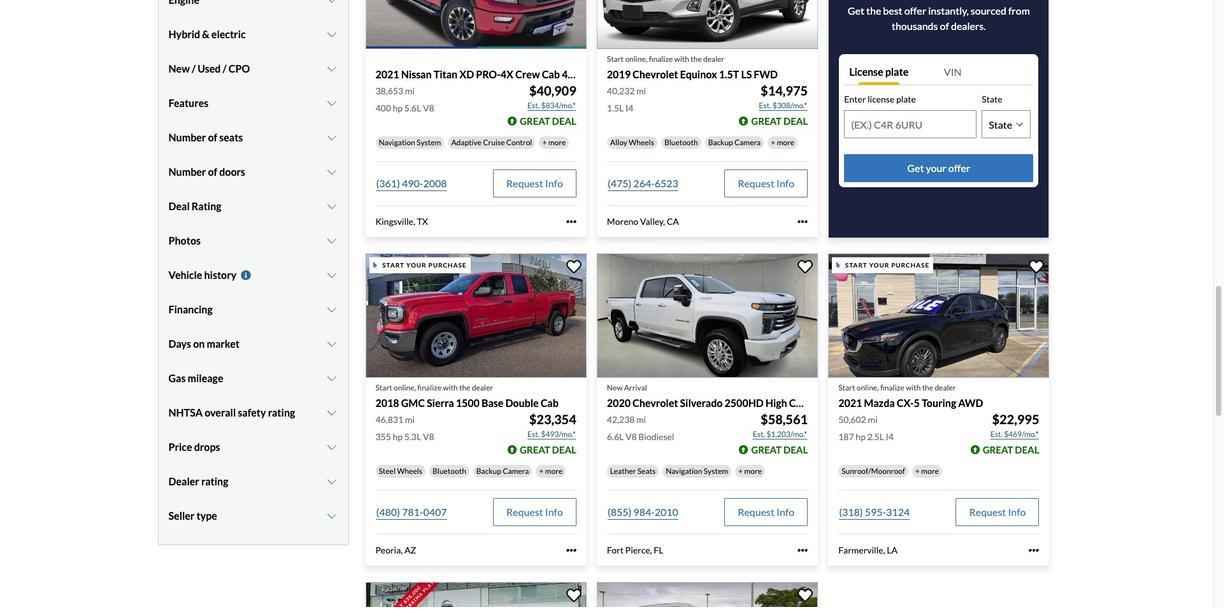 Task type: describe. For each thing, give the bounding box(es) containing it.
fort pierce, fl
[[607, 545, 663, 556]]

photos button
[[169, 225, 338, 257]]

vehicle
[[169, 269, 202, 281]]

purchase for $23,354
[[428, 261, 467, 269]]

days
[[169, 337, 191, 350]]

5 chevron down image from the top
[[326, 270, 338, 280]]

arrival
[[624, 383, 647, 393]]

steel wheels
[[379, 467, 422, 476]]

instantly,
[[928, 5, 969, 17]]

the inside get the best offer instantly, sourced from thousands of dealers.
[[866, 5, 881, 17]]

1 vertical spatial rating
[[201, 475, 228, 487]]

deal for $22,995
[[1015, 444, 1039, 456]]

chevron down image for photos
[[326, 236, 338, 246]]

(361)
[[376, 177, 400, 189]]

request for $23,354
[[506, 506, 543, 518]]

2021 nissan titan xd pro-4x crew cab 4wd
[[376, 68, 586, 80]]

v8 inside 42,238 mi 6.6l v8 biodiesel
[[626, 432, 637, 442]]

crew inside new arrival 2020 chevrolet silverado 2500hd high country crew cab 4wd
[[829, 397, 853, 409]]

price drops
[[169, 441, 220, 453]]

chevron down image for number of doors
[[326, 167, 338, 177]]

overall
[[205, 406, 236, 418]]

more down the "est. $308/mo.*" button
[[777, 138, 795, 147]]

fl
[[654, 545, 663, 556]]

request info for $14,975
[[738, 177, 795, 189]]

pierce,
[[625, 545, 652, 556]]

dealers.
[[951, 20, 986, 32]]

great deal for $22,995
[[983, 444, 1039, 456]]

new / used / cpo button
[[169, 53, 338, 85]]

vehicle history button
[[169, 259, 338, 291]]

jet black mica 2021 mazda cx-5 touring awd suv / crossover all-wheel drive automatic image
[[828, 253, 1050, 378]]

number for number of seats
[[169, 131, 206, 143]]

gas mileage
[[169, 372, 223, 384]]

$493/mo.*
[[541, 430, 576, 439]]

mi for $14,975
[[637, 86, 646, 96]]

more right sunroof/moonroof
[[921, 467, 939, 476]]

request for $22,995
[[969, 506, 1006, 518]]

backup camera for $14,975
[[708, 138, 761, 147]]

purchase for $22,995
[[891, 261, 930, 269]]

info circle image
[[240, 270, 252, 280]]

sierra
[[427, 397, 454, 409]]

cab inside start online, finalize with the dealer 2018 gmc sierra 1500 base double cab
[[541, 397, 559, 409]]

3124
[[886, 506, 910, 518]]

moreno
[[607, 216, 638, 227]]

new arrival 2020 chevrolet silverado 2500hd high country crew cab 4wd
[[607, 383, 900, 409]]

264-
[[634, 177, 655, 189]]

1.5l
[[607, 103, 624, 114]]

with for $23,354
[[443, 383, 458, 393]]

az
[[405, 545, 416, 556]]

2020
[[607, 397, 631, 409]]

electric
[[211, 28, 246, 40]]

bluetooth for $14,975
[[664, 138, 698, 147]]

46,831
[[376, 414, 403, 425]]

2 / from the left
[[223, 62, 227, 74]]

peoria, az
[[376, 545, 416, 556]]

(855)
[[608, 506, 632, 518]]

seller
[[169, 509, 195, 522]]

seats
[[219, 131, 243, 143]]

new for new arrival 2020 chevrolet silverado 2500hd high country crew cab 4wd
[[607, 383, 623, 393]]

sourced
[[971, 5, 1007, 17]]

chevron down image for dealer rating
[[326, 476, 338, 487]]

0 horizontal spatial navigation system
[[379, 138, 441, 147]]

1 / from the left
[[192, 62, 196, 74]]

chevrolet inside new arrival 2020 chevrolet silverado 2500hd high country crew cab 4wd
[[633, 397, 678, 409]]

info for $22,995
[[1008, 506, 1026, 518]]

(480)
[[376, 506, 400, 518]]

safety
[[238, 406, 266, 418]]

financing button
[[169, 294, 338, 325]]

(475) 264-6523
[[608, 177, 678, 189]]

get the best offer instantly, sourced from thousands of dealers.
[[848, 5, 1030, 32]]

deal for $14,975
[[784, 115, 808, 127]]

cruise
[[483, 138, 505, 147]]

6523
[[655, 177, 678, 189]]

984-
[[634, 506, 655, 518]]

kingsville, tx
[[376, 216, 428, 227]]

i4 inside 40,232 mi 1.5l i4
[[626, 103, 634, 114]]

42,238 mi 6.6l v8 biodiesel
[[607, 414, 674, 442]]

chevron down image for price drops
[[326, 442, 338, 452]]

wheels for $14,975
[[629, 138, 654, 147]]

start for $23,354
[[376, 383, 392, 393]]

backup camera for $23,354
[[476, 467, 529, 476]]

plate inside tab
[[885, 66, 909, 78]]

your for $22,995
[[869, 261, 890, 269]]

double
[[505, 397, 539, 409]]

info for $23,354
[[545, 506, 563, 518]]

chevron down image for number of seats
[[326, 132, 338, 143]]

0 vertical spatial system
[[417, 138, 441, 147]]

pro-
[[476, 68, 501, 80]]

est. for $58,561
[[753, 430, 765, 439]]

more down $834/mo.* at the left
[[548, 138, 566, 147]]

get for get the best offer instantly, sourced from thousands of dealers.
[[848, 5, 865, 17]]

1 vertical spatial plate
[[896, 94, 916, 105]]

est. for $22,995
[[991, 430, 1003, 439]]

chevron down image for days on market
[[326, 339, 338, 349]]

leather
[[610, 467, 636, 476]]

peoria,
[[376, 545, 403, 556]]

i4 inside the 50,602 mi 187 hp 2.5l i4
[[886, 432, 894, 442]]

the for $22,995
[[922, 383, 933, 393]]

vehicle history
[[169, 269, 237, 281]]

chevron down image for gas mileage
[[326, 373, 338, 383]]

backup for $14,975
[[708, 138, 733, 147]]

offer inside "button"
[[949, 162, 971, 174]]

request info button for $22,995
[[956, 498, 1039, 527]]

photos
[[169, 234, 201, 246]]

dealer for $22,995
[[935, 383, 956, 393]]

1 vertical spatial system
[[704, 467, 728, 476]]

gas
[[169, 372, 186, 384]]

ca
[[667, 216, 679, 227]]

4wd inside new arrival 2020 chevrolet silverado 2500hd high country crew cab 4wd
[[875, 397, 900, 409]]

start online, finalize with the dealer 2018 gmc sierra 1500 base double cab
[[376, 383, 559, 409]]

1 horizontal spatial rating
[[268, 406, 295, 418]]

silverado
[[680, 397, 723, 409]]

red alert 2021 nissan titan xd pro-4x crew cab 4wd pickup truck four-wheel drive 9-speed automatic image
[[365, 0, 587, 49]]

nhtsa
[[169, 406, 203, 418]]

great for $23,354
[[520, 444, 550, 456]]

&
[[202, 28, 209, 40]]

price drops button
[[169, 431, 338, 463]]

mi for $58,561
[[637, 414, 646, 425]]

deal for $23,354
[[552, 444, 576, 456]]

doors
[[219, 165, 245, 178]]

seller type
[[169, 509, 217, 522]]

595-
[[865, 506, 886, 518]]

days on market button
[[169, 328, 338, 360]]

xd
[[460, 68, 474, 80]]

deal for $40,909
[[552, 115, 576, 127]]

request for $58,561
[[738, 506, 775, 518]]

camera for $14,975
[[735, 138, 761, 147]]

$22,995
[[992, 412, 1039, 427]]

v8 for $40,909
[[423, 103, 434, 114]]

fort
[[607, 545, 624, 556]]

hp for $22,995
[[856, 432, 866, 442]]

1 horizontal spatial navigation
[[666, 467, 702, 476]]

info for $14,975
[[777, 177, 795, 189]]

great for $40,909
[[520, 115, 550, 127]]

biodiesel
[[639, 432, 674, 442]]

wheels for $23,354
[[397, 467, 422, 476]]

adaptive cruise control
[[451, 138, 532, 147]]

more down est. $1,203/mo.* button
[[744, 467, 762, 476]]

get for get your offer
[[907, 162, 924, 174]]

$469/mo.*
[[1004, 430, 1039, 439]]

leather seats
[[610, 467, 656, 476]]

chevron down image for new / used / cpo
[[326, 64, 338, 74]]

est. for $14,975
[[759, 101, 771, 110]]

+ more down the "est. $308/mo.*" button
[[771, 138, 795, 147]]

info for $58,561
[[777, 506, 795, 518]]

alloy wheels
[[610, 138, 654, 147]]

super black 2023 nissan maxima platinum fwd sedan front-wheel drive continuously variable transmission image
[[365, 582, 587, 607]]

est. for $40,909
[[528, 101, 540, 110]]

price
[[169, 441, 192, 453]]

0 horizontal spatial crew
[[515, 68, 540, 80]]

great deal for $14,975
[[751, 115, 808, 127]]

of inside get the best offer instantly, sourced from thousands of dealers.
[[940, 20, 949, 32]]

features
[[169, 97, 209, 109]]

$40,909 est. $834/mo.*
[[528, 83, 576, 110]]

(318)
[[839, 506, 863, 518]]

1 horizontal spatial navigation system
[[666, 467, 728, 476]]

silver 2020 hyundai santa fe 2.4l limited fwd suv / crossover front-wheel drive automatic image
[[597, 582, 818, 607]]

781-
[[402, 506, 423, 518]]

great deal for $23,354
[[520, 444, 576, 456]]

vin tab
[[939, 60, 1034, 85]]

cx-
[[897, 397, 914, 409]]

5.3l
[[404, 432, 421, 442]]

drops
[[194, 441, 220, 453]]

deal for $58,561
[[784, 444, 808, 456]]

dealer for $23,354
[[472, 383, 493, 393]]

5.6l
[[404, 103, 421, 114]]

tab list containing license plate
[[844, 60, 1034, 85]]

v8 for $23,354
[[423, 432, 434, 442]]

ls
[[741, 68, 752, 80]]



Task type: vqa. For each thing, say whether or not it's contained in the screenshot.
the rightmost bluetooth
yes



Task type: locate. For each thing, give the bounding box(es) containing it.
5
[[914, 397, 920, 409]]

1 horizontal spatial purchase
[[891, 261, 930, 269]]

hp for $23,354
[[393, 432, 403, 442]]

2 horizontal spatial with
[[906, 383, 921, 393]]

mi down gmc at bottom left
[[405, 414, 415, 425]]

mi right 40,232 on the top of page
[[637, 86, 646, 96]]

2008
[[423, 177, 447, 189]]

backup for $23,354
[[476, 467, 501, 476]]

offer
[[904, 5, 926, 17], [949, 162, 971, 174]]

est. for $23,354
[[528, 430, 540, 439]]

hybrid
[[169, 28, 200, 40]]

3 chevron down image from the top
[[326, 132, 338, 143]]

bluetooth up 0407
[[433, 467, 466, 476]]

cab up $23,354
[[541, 397, 559, 409]]

ellipsis h image for $22,995
[[1029, 546, 1039, 556]]

6 chevron down image from the top
[[326, 373, 338, 383]]

0 horizontal spatial 4wd
[[562, 68, 586, 80]]

0 horizontal spatial get
[[848, 5, 865, 17]]

valley,
[[640, 216, 665, 227]]

0 horizontal spatial online,
[[394, 383, 416, 393]]

dealer inside start online, finalize with the dealer 2019 chevrolet equinox 1.5t ls fwd
[[703, 54, 725, 64]]

est. $469/mo.* button
[[990, 428, 1039, 441]]

cab up 50,602
[[855, 397, 873, 409]]

great down est. $834/mo.* button
[[520, 115, 550, 127]]

start inside start online, finalize with the dealer 2019 chevrolet equinox 1.5t ls fwd
[[607, 54, 624, 64]]

chevron down image inside financing dropdown button
[[326, 304, 338, 315]]

(318) 595-3124 button
[[839, 498, 911, 527]]

(480) 781-0407 button
[[376, 498, 448, 527]]

camera down the "est. $308/mo.*" button
[[735, 138, 761, 147]]

control
[[506, 138, 532, 147]]

ellipsis h image
[[566, 217, 576, 227], [798, 217, 808, 227], [566, 546, 576, 556]]

1 horizontal spatial 4wd
[[875, 397, 900, 409]]

0 vertical spatial i4
[[626, 103, 634, 114]]

0 vertical spatial wheels
[[629, 138, 654, 147]]

hp for $40,909
[[393, 103, 403, 114]]

great
[[520, 115, 550, 127], [751, 115, 782, 127], [520, 444, 550, 456], [751, 444, 782, 456], [983, 444, 1013, 456]]

hp right 187
[[856, 432, 866, 442]]

chevron down image for hybrid & electric
[[326, 29, 338, 39]]

start inside start online, finalize with the dealer 2021 mazda cx-5 touring awd
[[839, 383, 855, 393]]

chevron down image for features
[[326, 98, 338, 108]]

new inside new arrival 2020 chevrolet silverado 2500hd high country crew cab 4wd
[[607, 383, 623, 393]]

great deal down est. $834/mo.* button
[[520, 115, 576, 127]]

dealer
[[169, 475, 199, 487]]

wheels right steel
[[397, 467, 422, 476]]

the for $14,975
[[691, 54, 702, 64]]

7 chevron down image from the top
[[326, 408, 338, 418]]

mi for $22,995
[[868, 414, 878, 425]]

$58,561
[[761, 412, 808, 427]]

i4 right 2.5l
[[886, 432, 894, 442]]

chevron down image
[[326, 0, 338, 5], [326, 29, 338, 39], [326, 132, 338, 143], [326, 201, 338, 211], [326, 270, 338, 280], [326, 304, 338, 315], [326, 442, 338, 452], [326, 476, 338, 487], [326, 511, 338, 521]]

1 horizontal spatial offer
[[949, 162, 971, 174]]

white 2019 chevrolet equinox 1.5t ls fwd suv / crossover front-wheel drive automatic image
[[597, 0, 818, 49]]

1 horizontal spatial get
[[907, 162, 924, 174]]

navigation system down 5.6l
[[379, 138, 441, 147]]

chevron down image
[[326, 64, 338, 74], [326, 98, 338, 108], [326, 167, 338, 177], [326, 236, 338, 246], [326, 339, 338, 349], [326, 373, 338, 383], [326, 408, 338, 418]]

1 purchase from the left
[[428, 261, 467, 269]]

start right mouse pointer icon
[[382, 261, 404, 269]]

start right mouse pointer image
[[845, 261, 867, 269]]

4 chevron down image from the top
[[326, 201, 338, 211]]

1 horizontal spatial wheels
[[629, 138, 654, 147]]

ellipsis h image for $14,975
[[798, 217, 808, 227]]

0 horizontal spatial new
[[169, 62, 190, 74]]

+ more right control
[[542, 138, 566, 147]]

the inside start online, finalize with the dealer 2018 gmc sierra 1500 base double cab
[[459, 383, 470, 393]]

hp inside 38,653 mi 400 hp 5.6l v8
[[393, 103, 403, 114]]

chevron down image for financing
[[326, 304, 338, 315]]

1 horizontal spatial system
[[704, 467, 728, 476]]

thousands
[[892, 20, 938, 32]]

plate right license
[[885, 66, 909, 78]]

deal down $308/mo.*
[[784, 115, 808, 127]]

/ left the used
[[192, 62, 196, 74]]

farmerville,
[[839, 545, 885, 556]]

with
[[674, 54, 689, 64], [443, 383, 458, 393], [906, 383, 921, 393]]

finalize for $22,995
[[880, 383, 904, 393]]

the up touring
[[922, 383, 933, 393]]

hp right '400'
[[393, 103, 403, 114]]

great for $22,995
[[983, 444, 1013, 456]]

of down instantly,
[[940, 20, 949, 32]]

1 vertical spatial navigation
[[666, 467, 702, 476]]

finalize inside start online, finalize with the dealer 2018 gmc sierra 1500 base double cab
[[418, 383, 441, 393]]

50,602
[[839, 414, 866, 425]]

2 horizontal spatial online,
[[857, 383, 879, 393]]

rating right dealer
[[201, 475, 228, 487]]

camera down est. $493/mo.* button
[[503, 467, 529, 476]]

deal down $834/mo.* at the left
[[552, 115, 576, 127]]

rating right safety
[[268, 406, 295, 418]]

the inside start online, finalize with the dealer 2019 chevrolet equinox 1.5t ls fwd
[[691, 54, 702, 64]]

1 vertical spatial i4
[[886, 432, 894, 442]]

backup camera down est. $493/mo.* button
[[476, 467, 529, 476]]

1 vertical spatial bluetooth
[[433, 467, 466, 476]]

of for seats
[[208, 131, 217, 143]]

(361) 490-2008 button
[[376, 170, 448, 198]]

1 chevron down image from the top
[[326, 64, 338, 74]]

your for $23,354
[[406, 261, 427, 269]]

4 chevron down image from the top
[[326, 236, 338, 246]]

cardinal red 2018 gmc sierra 1500 base double cab pickup truck 4x2 6-speed automatic overdrive image
[[365, 253, 587, 378]]

chevron down image inside hybrid & electric dropdown button
[[326, 29, 338, 39]]

number up deal rating
[[169, 165, 206, 178]]

license plate tab
[[844, 60, 939, 85]]

hp right 355
[[393, 432, 403, 442]]

the up 1500
[[459, 383, 470, 393]]

0 vertical spatial get
[[848, 5, 865, 17]]

9 chevron down image from the top
[[326, 511, 338, 521]]

4wd up '$40,909'
[[562, 68, 586, 80]]

start up 50,602
[[839, 383, 855, 393]]

1 horizontal spatial /
[[223, 62, 227, 74]]

vin
[[944, 66, 962, 78]]

request info button for $23,354
[[493, 498, 576, 527]]

0 vertical spatial of
[[940, 20, 949, 32]]

1 number from the top
[[169, 131, 206, 143]]

0 horizontal spatial 2021
[[376, 68, 399, 80]]

0 horizontal spatial dealer
[[472, 383, 493, 393]]

chevrolet down arrival
[[633, 397, 678, 409]]

hp inside the 50,602 mi 187 hp 2.5l i4
[[856, 432, 866, 442]]

2010
[[655, 506, 678, 518]]

state
[[982, 94, 1003, 105]]

est. down $22,995
[[991, 430, 1003, 439]]

est. inside $58,561 est. $1,203/mo.*
[[753, 430, 765, 439]]

number of doors button
[[169, 156, 338, 188]]

chevron down image inside the number of doors dropdown button
[[326, 167, 338, 177]]

mi up 5.6l
[[405, 86, 415, 96]]

camera for $23,354
[[503, 467, 529, 476]]

start up 2019
[[607, 54, 624, 64]]

request info for $22,995
[[969, 506, 1026, 518]]

online, for $23,354
[[394, 383, 416, 393]]

v8
[[423, 103, 434, 114], [423, 432, 434, 442], [626, 432, 637, 442]]

best
[[883, 5, 903, 17]]

1 vertical spatial backup camera
[[476, 467, 529, 476]]

355
[[376, 432, 391, 442]]

chevrolet right 2019
[[633, 68, 678, 80]]

wheels right alloy
[[629, 138, 654, 147]]

enter license plate
[[844, 94, 916, 105]]

0 vertical spatial navigation
[[379, 138, 415, 147]]

0 horizontal spatial /
[[192, 62, 196, 74]]

great down est. $469/mo.* button
[[983, 444, 1013, 456]]

$14,975
[[761, 83, 808, 98]]

1 horizontal spatial dealer
[[703, 54, 725, 64]]

hp inside 46,831 mi 355 hp 5.3l v8
[[393, 432, 403, 442]]

start up 2018
[[376, 383, 392, 393]]

country
[[789, 397, 827, 409]]

0 horizontal spatial finalize
[[418, 383, 441, 393]]

start your purchase for $23,354
[[382, 261, 467, 269]]

1 vertical spatial new
[[607, 383, 623, 393]]

high
[[766, 397, 787, 409]]

bluetooth for $23,354
[[433, 467, 466, 476]]

with up 5
[[906, 383, 921, 393]]

great deal down est. $469/mo.* button
[[983, 444, 1039, 456]]

est. down "$14,975"
[[759, 101, 771, 110]]

v8 right 5.3l
[[423, 432, 434, 442]]

1 vertical spatial 4wd
[[875, 397, 900, 409]]

1 vertical spatial offer
[[949, 162, 971, 174]]

2 chevron down image from the top
[[326, 98, 338, 108]]

start your purchase down tx
[[382, 261, 467, 269]]

0 vertical spatial 2021
[[376, 68, 399, 80]]

finalize for $23,354
[[418, 383, 441, 393]]

/ left cpo
[[223, 62, 227, 74]]

the left 'best'
[[866, 5, 881, 17]]

est. inside $22,995 est. $469/mo.*
[[991, 430, 1003, 439]]

0 horizontal spatial ellipsis h image
[[798, 546, 808, 556]]

license plate
[[849, 66, 909, 78]]

0 horizontal spatial start your purchase
[[382, 261, 467, 269]]

online,
[[625, 54, 648, 64], [394, 383, 416, 393], [857, 383, 879, 393]]

mi inside 38,653 mi 400 hp 5.6l v8
[[405, 86, 415, 96]]

navigation down '400'
[[379, 138, 415, 147]]

+ more right sunroof/moonroof
[[915, 467, 939, 476]]

chevron down image for nhtsa overall safety rating
[[326, 408, 338, 418]]

great down est. $1,203/mo.* button
[[751, 444, 782, 456]]

license
[[868, 94, 895, 105]]

number
[[169, 131, 206, 143], [169, 165, 206, 178]]

0 horizontal spatial rating
[[201, 475, 228, 487]]

with for $14,975
[[674, 54, 689, 64]]

online, for $14,975
[[625, 54, 648, 64]]

1 horizontal spatial online,
[[625, 54, 648, 64]]

$23,354 est. $493/mo.*
[[528, 412, 576, 439]]

mi inside the 50,602 mi 187 hp 2.5l i4
[[868, 414, 878, 425]]

v8 right 5.6l
[[423, 103, 434, 114]]

est. inside the $23,354 est. $493/mo.*
[[528, 430, 540, 439]]

2 vertical spatial of
[[208, 165, 217, 178]]

0 horizontal spatial purchase
[[428, 261, 467, 269]]

great deal down est. $1,203/mo.* button
[[751, 444, 808, 456]]

dealer inside start online, finalize with the dealer 2021 mazda cx-5 touring awd
[[935, 383, 956, 393]]

1 horizontal spatial i4
[[886, 432, 894, 442]]

3 chevron down image from the top
[[326, 167, 338, 177]]

5 chevron down image from the top
[[326, 339, 338, 349]]

type
[[197, 509, 217, 522]]

with up equinox
[[674, 54, 689, 64]]

start for $22,995
[[839, 383, 855, 393]]

info
[[545, 177, 563, 189], [777, 177, 795, 189], [545, 506, 563, 518], [777, 506, 795, 518], [1008, 506, 1026, 518]]

$22,995 est. $469/mo.*
[[991, 412, 1039, 439]]

get left 'best'
[[848, 5, 865, 17]]

mi inside 46,831 mi 355 hp 5.3l v8
[[405, 414, 415, 425]]

6.6l
[[607, 432, 624, 442]]

hp
[[393, 103, 403, 114], [393, 432, 403, 442], [856, 432, 866, 442]]

chevron down image inside photos "dropdown button"
[[326, 236, 338, 246]]

1 horizontal spatial your
[[869, 261, 890, 269]]

0 horizontal spatial offer
[[904, 5, 926, 17]]

chevron down image inside new / used / cpo dropdown button
[[326, 64, 338, 74]]

0 vertical spatial new
[[169, 62, 190, 74]]

chevron down image inside the deal rating "dropdown button"
[[326, 201, 338, 211]]

crew right 4x
[[515, 68, 540, 80]]

with inside start online, finalize with the dealer 2018 gmc sierra 1500 base double cab
[[443, 383, 458, 393]]

+ more down est. $1,203/mo.* button
[[738, 467, 762, 476]]

ellipsis h image for $23,354
[[566, 546, 576, 556]]

online, up 2019
[[625, 54, 648, 64]]

start inside start online, finalize with the dealer 2018 gmc sierra 1500 base double cab
[[376, 383, 392, 393]]

1 horizontal spatial start your purchase
[[845, 261, 930, 269]]

1 start your purchase from the left
[[382, 261, 467, 269]]

0 vertical spatial rating
[[268, 406, 295, 418]]

deal down $493/mo.*
[[552, 444, 576, 456]]

mi for $23,354
[[405, 414, 415, 425]]

new up 2020
[[607, 383, 623, 393]]

online, inside start online, finalize with the dealer 2019 chevrolet equinox 1.5t ls fwd
[[625, 54, 648, 64]]

ellipsis h image
[[798, 546, 808, 556], [1029, 546, 1039, 556]]

days on market
[[169, 337, 240, 350]]

la
[[887, 545, 898, 556]]

online, for $22,995
[[857, 383, 879, 393]]

nhtsa overall safety rating
[[169, 406, 295, 418]]

backup
[[708, 138, 733, 147], [476, 467, 501, 476]]

2 chevron down image from the top
[[326, 29, 338, 39]]

navigation system right seats
[[666, 467, 728, 476]]

dealer up the 'base'
[[472, 383, 493, 393]]

finalize inside start online, finalize with the dealer 2021 mazda cx-5 touring awd
[[880, 383, 904, 393]]

1 vertical spatial wheels
[[397, 467, 422, 476]]

your right mouse pointer image
[[869, 261, 890, 269]]

0 vertical spatial number
[[169, 131, 206, 143]]

new for new / used / cpo
[[169, 62, 190, 74]]

$40,909
[[529, 83, 576, 98]]

mi up 2.5l
[[868, 414, 878, 425]]

est. down $23,354
[[528, 430, 540, 439]]

0 horizontal spatial i4
[[626, 103, 634, 114]]

chevron down image inside price drops dropdown button
[[326, 442, 338, 452]]

2 ellipsis h image from the left
[[1029, 546, 1039, 556]]

v8 right 6.6l
[[626, 432, 637, 442]]

mi right 42,238
[[637, 414, 646, 425]]

adaptive
[[451, 138, 482, 147]]

0 horizontal spatial bluetooth
[[433, 467, 466, 476]]

mileage
[[188, 372, 223, 384]]

online, inside start online, finalize with the dealer 2021 mazda cx-5 touring awd
[[857, 383, 879, 393]]

chevron down image inside features dropdown button
[[326, 98, 338, 108]]

tab list
[[844, 60, 1034, 85]]

chevron down image inside "dealer rating" dropdown button
[[326, 476, 338, 487]]

7 chevron down image from the top
[[326, 442, 338, 452]]

1 chevron down image from the top
[[326, 0, 338, 5]]

0 horizontal spatial with
[[443, 383, 458, 393]]

the inside start online, finalize with the dealer 2021 mazda cx-5 touring awd
[[922, 383, 933, 393]]

1 vertical spatial chevrolet
[[633, 397, 678, 409]]

bluetooth up 6523 on the right
[[664, 138, 698, 147]]

1 vertical spatial navigation system
[[666, 467, 728, 476]]

backup camera
[[708, 138, 761, 147], [476, 467, 529, 476]]

mouse pointer image
[[836, 262, 840, 268]]

1 vertical spatial camera
[[503, 467, 529, 476]]

deal rating
[[169, 200, 221, 212]]

request info button for $14,975
[[724, 170, 808, 198]]

get inside get the best offer instantly, sourced from thousands of dealers.
[[848, 5, 865, 17]]

1 chevrolet from the top
[[633, 68, 678, 80]]

4wd left 5
[[875, 397, 900, 409]]

$834/mo.*
[[541, 101, 576, 110]]

dealer up 1.5t at the top of the page
[[703, 54, 725, 64]]

0 horizontal spatial wheels
[[397, 467, 422, 476]]

1 horizontal spatial ellipsis h image
[[1029, 546, 1039, 556]]

hybrid & electric button
[[169, 18, 338, 50]]

dealer
[[703, 54, 725, 64], [472, 383, 493, 393], [935, 383, 956, 393]]

dealer inside start online, finalize with the dealer 2018 gmc sierra 1500 base double cab
[[472, 383, 493, 393]]

2021 inside start online, finalize with the dealer 2021 mazda cx-5 touring awd
[[839, 397, 862, 409]]

(318) 595-3124
[[839, 506, 910, 518]]

cab up '$40,909'
[[542, 68, 560, 80]]

1 horizontal spatial new
[[607, 383, 623, 393]]

request info button for $58,561
[[724, 498, 808, 527]]

number of doors
[[169, 165, 245, 178]]

offer inside get the best offer instantly, sourced from thousands of dealers.
[[904, 5, 926, 17]]

great for $58,561
[[751, 444, 782, 456]]

bluetooth
[[664, 138, 698, 147], [433, 467, 466, 476]]

2021 up 38,653
[[376, 68, 399, 80]]

0 horizontal spatial backup camera
[[476, 467, 529, 476]]

chevron down image inside number of seats dropdown button
[[326, 132, 338, 143]]

chevrolet
[[633, 68, 678, 80], [633, 397, 678, 409]]

est. inside the $14,975 est. $308/mo.*
[[759, 101, 771, 110]]

start your purchase for $22,995
[[845, 261, 930, 269]]

great deal for $40,909
[[520, 115, 576, 127]]

Enter license plate field
[[845, 111, 976, 138]]

chevron down image inside gas mileage dropdown button
[[326, 373, 338, 383]]

0 vertical spatial plate
[[885, 66, 909, 78]]

mouse pointer image
[[373, 262, 377, 268]]

6 chevron down image from the top
[[326, 304, 338, 315]]

chevron down image inside days on market dropdown button
[[326, 339, 338, 349]]

1 horizontal spatial bluetooth
[[664, 138, 698, 147]]

deal down $1,203/mo.*
[[784, 444, 808, 456]]

(855) 984-2010 button
[[607, 498, 679, 527]]

your inside "button"
[[926, 162, 947, 174]]

1 horizontal spatial camera
[[735, 138, 761, 147]]

nhtsa overall safety rating button
[[169, 397, 338, 429]]

crew up 50,602
[[829, 397, 853, 409]]

with inside start online, finalize with the dealer 2019 chevrolet equinox 1.5t ls fwd
[[674, 54, 689, 64]]

deal down "$469/mo.*"
[[1015, 444, 1039, 456]]

chevrolet inside start online, finalize with the dealer 2019 chevrolet equinox 1.5t ls fwd
[[633, 68, 678, 80]]

1.5t
[[719, 68, 739, 80]]

fwd
[[754, 68, 778, 80]]

number for number of doors
[[169, 165, 206, 178]]

1 vertical spatial of
[[208, 131, 217, 143]]

finalize for $14,975
[[649, 54, 673, 64]]

8 chevron down image from the top
[[326, 476, 338, 487]]

v8 inside 46,831 mi 355 hp 5.3l v8
[[423, 432, 434, 442]]

great deal down the "est. $308/mo.*" button
[[751, 115, 808, 127]]

get inside get your offer "button"
[[907, 162, 924, 174]]

1 vertical spatial number
[[169, 165, 206, 178]]

2 purchase from the left
[[891, 261, 930, 269]]

est. down '$40,909'
[[528, 101, 540, 110]]

mi inside 42,238 mi 6.6l v8 biodiesel
[[637, 414, 646, 425]]

0 vertical spatial camera
[[735, 138, 761, 147]]

online, inside start online, finalize with the dealer 2018 gmc sierra 1500 base double cab
[[394, 383, 416, 393]]

mi inside 40,232 mi 1.5l i4
[[637, 86, 646, 96]]

nissan
[[401, 68, 432, 80]]

1 horizontal spatial crew
[[829, 397, 853, 409]]

0 horizontal spatial system
[[417, 138, 441, 147]]

2 number from the top
[[169, 165, 206, 178]]

the for $23,354
[[459, 383, 470, 393]]

request info button
[[493, 170, 576, 198], [724, 170, 808, 198], [493, 498, 576, 527], [724, 498, 808, 527], [956, 498, 1039, 527]]

i4 right the 1.5l
[[626, 103, 634, 114]]

1 horizontal spatial backup
[[708, 138, 733, 147]]

request for $14,975
[[738, 177, 775, 189]]

2021
[[376, 68, 399, 80], [839, 397, 862, 409]]

0 vertical spatial chevrolet
[[633, 68, 678, 80]]

iridescent pearl tricoat 2020 chevrolet silverado 2500hd high country crew cab 4wd pickup truck four-wheel drive automatic image
[[597, 253, 818, 378]]

seats
[[638, 467, 656, 476]]

+ more down est. $493/mo.* button
[[539, 467, 563, 476]]

0 vertical spatial bluetooth
[[664, 138, 698, 147]]

chevron down image inside seller type dropdown button
[[326, 511, 338, 521]]

1 horizontal spatial with
[[674, 54, 689, 64]]

1 horizontal spatial backup camera
[[708, 138, 761, 147]]

start for $14,975
[[607, 54, 624, 64]]

backup camera down the "est. $308/mo.*" button
[[708, 138, 761, 147]]

4x
[[501, 68, 514, 80]]

2 horizontal spatial finalize
[[880, 383, 904, 393]]

great for $14,975
[[751, 115, 782, 127]]

0 vertical spatial crew
[[515, 68, 540, 80]]

great deal for $58,561
[[751, 444, 808, 456]]

mi for $40,909
[[405, 86, 415, 96]]

0 horizontal spatial navigation
[[379, 138, 415, 147]]

v8 inside 38,653 mi 400 hp 5.6l v8
[[423, 103, 434, 114]]

number of seats
[[169, 131, 243, 143]]

online, up mazda
[[857, 383, 879, 393]]

2 horizontal spatial dealer
[[935, 383, 956, 393]]

get
[[848, 5, 865, 17], [907, 162, 924, 174]]

dealer up touring
[[935, 383, 956, 393]]

more down est. $493/mo.* button
[[545, 467, 563, 476]]

40,232
[[607, 86, 635, 96]]

0 vertical spatial backup camera
[[708, 138, 761, 147]]

ellipsis h image for $58,561
[[798, 546, 808, 556]]

2 start your purchase from the left
[[845, 261, 930, 269]]

chevron down image inside nhtsa overall safety rating dropdown button
[[326, 408, 338, 418]]

2 horizontal spatial your
[[926, 162, 947, 174]]

0 vertical spatial offer
[[904, 5, 926, 17]]

490-
[[402, 177, 423, 189]]

your down enter license plate field in the right of the page
[[926, 162, 947, 174]]

request info for $23,354
[[506, 506, 563, 518]]

navigation right seats
[[666, 467, 702, 476]]

est. left $1,203/mo.*
[[753, 430, 765, 439]]

0 vertical spatial navigation system
[[379, 138, 441, 147]]

start online, finalize with the dealer 2019 chevrolet equinox 1.5t ls fwd
[[607, 54, 778, 80]]

start your purchase
[[382, 261, 467, 269], [845, 261, 930, 269]]

the up equinox
[[691, 54, 702, 64]]

moreno valley, ca
[[607, 216, 679, 227]]

0 horizontal spatial camera
[[503, 467, 529, 476]]

est. inside the $40,909 est. $834/mo.*
[[528, 101, 540, 110]]

0 vertical spatial backup
[[708, 138, 733, 147]]

of for doors
[[208, 165, 217, 178]]

chevron down image for seller type
[[326, 511, 338, 521]]

number down features
[[169, 131, 206, 143]]

1 horizontal spatial finalize
[[649, 54, 673, 64]]

finalize inside start online, finalize with the dealer 2019 chevrolet equinox 1.5t ls fwd
[[649, 54, 673, 64]]

2 chevrolet from the top
[[633, 397, 678, 409]]

1 vertical spatial get
[[907, 162, 924, 174]]

camera
[[735, 138, 761, 147], [503, 467, 529, 476]]

with for $22,995
[[906, 383, 921, 393]]

sunroof/moonroof
[[842, 467, 905, 476]]

plate right the "license"
[[896, 94, 916, 105]]

great deal down est. $493/mo.* button
[[520, 444, 576, 456]]

1 ellipsis h image from the left
[[798, 546, 808, 556]]

cab inside new arrival 2020 chevrolet silverado 2500hd high country crew cab 4wd
[[855, 397, 873, 409]]

of left seats
[[208, 131, 217, 143]]

start your purchase right mouse pointer image
[[845, 261, 930, 269]]

est. $308/mo.* button
[[758, 100, 808, 112]]

get your offer
[[907, 162, 971, 174]]

0 vertical spatial 4wd
[[562, 68, 586, 80]]

with inside start online, finalize with the dealer 2021 mazda cx-5 touring awd
[[906, 383, 921, 393]]

your right mouse pointer icon
[[406, 261, 427, 269]]

chevron down image for deal rating
[[326, 201, 338, 211]]

request info for $58,561
[[738, 506, 795, 518]]

with up the sierra
[[443, 383, 458, 393]]

1 horizontal spatial 2021
[[839, 397, 862, 409]]

great down est. $493/mo.* button
[[520, 444, 550, 456]]

dealer for $14,975
[[703, 54, 725, 64]]

great down the "est. $308/mo.*" button
[[751, 115, 782, 127]]

1 vertical spatial crew
[[829, 397, 853, 409]]

new inside dropdown button
[[169, 62, 190, 74]]

$23,354
[[529, 412, 576, 427]]

(480) 781-0407
[[376, 506, 447, 518]]

online, up gmc at bottom left
[[394, 383, 416, 393]]

0 horizontal spatial backup
[[476, 467, 501, 476]]

1 vertical spatial backup
[[476, 467, 501, 476]]

0 horizontal spatial your
[[406, 261, 427, 269]]

1 vertical spatial 2021
[[839, 397, 862, 409]]

1500
[[456, 397, 480, 409]]



